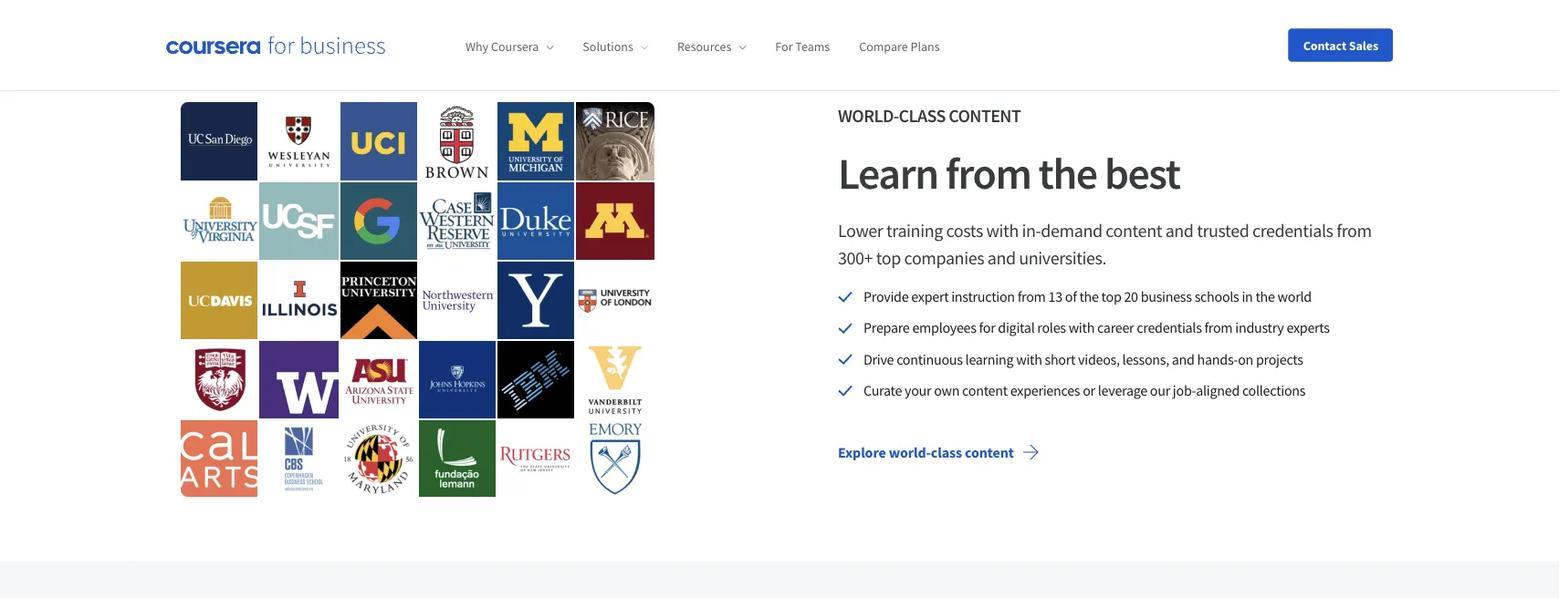 Task type: locate. For each thing, give the bounding box(es) containing it.
the
[[1039, 146, 1097, 201], [1079, 288, 1099, 306], [1256, 288, 1275, 306]]

contact sales button
[[1289, 29, 1393, 62]]

why coursera
[[466, 39, 539, 55]]

lower training costs with in-demand content and trusted credentials from 300+ top companies and universities.
[[838, 220, 1372, 270]]

compare plans
[[859, 39, 940, 55]]

with
[[986, 220, 1019, 243], [1069, 319, 1095, 337], [1016, 351, 1042, 369]]

learn
[[838, 146, 938, 201]]

and
[[1165, 220, 1194, 243], [988, 247, 1016, 270], [1172, 351, 1195, 369]]

plans
[[911, 39, 940, 55]]

with for in-
[[986, 220, 1019, 243]]

credentials up world
[[1253, 220, 1333, 243]]

our
[[1150, 382, 1170, 400]]

drive continuous learning with short videos, lessons, and hands-on projects
[[864, 351, 1303, 369]]

with left in-
[[986, 220, 1019, 243]]

explore world-class content link
[[823, 431, 1054, 475]]

13
[[1048, 288, 1062, 306]]

top right 300+
[[876, 247, 901, 270]]

world
[[1278, 288, 1312, 306]]

curate your own content experiences or leverage our job-aligned collections
[[864, 382, 1306, 400]]

best
[[1104, 146, 1180, 201]]

0 horizontal spatial credentials
[[1137, 319, 1202, 337]]

curate
[[864, 382, 902, 400]]

0 horizontal spatial top
[[876, 247, 901, 270]]

demand
[[1041, 220, 1102, 243]]

career
[[1097, 319, 1134, 337]]

own
[[934, 382, 960, 400]]

world-
[[838, 105, 899, 128]]

learn from the best
[[838, 146, 1180, 201]]

collections
[[1242, 382, 1306, 400]]

and for demand
[[1165, 220, 1194, 243]]

with right roles
[[1069, 319, 1095, 337]]

the up demand
[[1039, 146, 1097, 201]]

from
[[946, 146, 1031, 201], [1337, 220, 1372, 243], [1018, 288, 1046, 306], [1205, 319, 1233, 337]]

resources
[[677, 39, 732, 55]]

coursera
[[491, 39, 539, 55]]

and left trusted on the right of page
[[1165, 220, 1194, 243]]

explore
[[838, 443, 886, 462]]

why
[[466, 39, 489, 55]]

2 vertical spatial with
[[1016, 351, 1042, 369]]

prepare employees for digital roles with career credentials from industry experts
[[864, 319, 1330, 337]]

drive
[[864, 351, 894, 369]]

why coursera link
[[466, 39, 554, 55]]

2 vertical spatial and
[[1172, 351, 1195, 369]]

class
[[899, 105, 946, 128], [931, 443, 962, 462]]

short
[[1045, 351, 1076, 369]]

in-
[[1022, 220, 1041, 243]]

the right in
[[1256, 288, 1275, 306]]

credentials inside lower training costs with in-demand content and trusted credentials from 300+ top companies and universities.
[[1253, 220, 1333, 243]]

credentials down business in the right of the page
[[1137, 319, 1202, 337]]

1 vertical spatial and
[[988, 247, 1016, 270]]

and up instruction
[[988, 247, 1016, 270]]

solutions link
[[583, 39, 648, 55]]

content
[[949, 105, 1021, 128], [1106, 220, 1162, 243], [962, 382, 1008, 400], [965, 443, 1014, 462]]

0 vertical spatial with
[[986, 220, 1019, 243]]

content right world-
[[965, 443, 1014, 462]]

employees
[[912, 319, 976, 337]]

content down best
[[1106, 220, 1162, 243]]

content up learn from the best
[[949, 105, 1021, 128]]

world-class content
[[838, 105, 1021, 128]]

with inside lower training costs with in-demand content and trusted credentials from 300+ top companies and universities.
[[986, 220, 1019, 243]]

1 horizontal spatial credentials
[[1253, 220, 1333, 243]]

300+
[[838, 247, 873, 270]]

expert
[[911, 288, 949, 306]]

business
[[1141, 288, 1192, 306]]

credentials
[[1253, 220, 1333, 243], [1137, 319, 1202, 337]]

experts
[[1287, 319, 1330, 337]]

universities.
[[1019, 247, 1107, 270]]

0 vertical spatial top
[[876, 247, 901, 270]]

class down own
[[931, 443, 962, 462]]

1 vertical spatial top
[[1101, 288, 1121, 306]]

with left short
[[1016, 351, 1042, 369]]

0 vertical spatial credentials
[[1253, 220, 1333, 243]]

1 vertical spatial class
[[931, 443, 962, 462]]

0 vertical spatial and
[[1165, 220, 1194, 243]]

on
[[1238, 351, 1253, 369]]

trusted
[[1197, 220, 1249, 243]]

content down the learning
[[962, 382, 1008, 400]]

and up job-
[[1172, 351, 1195, 369]]

class up learn
[[899, 105, 946, 128]]

top left 20
[[1101, 288, 1121, 306]]

top
[[876, 247, 901, 270], [1101, 288, 1121, 306]]

from inside lower training costs with in-demand content and trusted credentials from 300+ top companies and universities.
[[1337, 220, 1372, 243]]

20
[[1124, 288, 1138, 306]]



Task type: vqa. For each thing, say whether or not it's contained in the screenshot.
Recommendations
no



Task type: describe. For each thing, give the bounding box(es) containing it.
your
[[905, 382, 931, 400]]

videos,
[[1078, 351, 1120, 369]]

and for videos,
[[1172, 351, 1195, 369]]

lessons,
[[1122, 351, 1169, 369]]

provide
[[864, 288, 909, 306]]

world-
[[889, 443, 931, 462]]

1 vertical spatial with
[[1069, 319, 1095, 337]]

or
[[1083, 382, 1095, 400]]

explore world-class content
[[838, 443, 1014, 462]]

0 vertical spatial class
[[899, 105, 946, 128]]

industry
[[1235, 319, 1284, 337]]

compare plans link
[[859, 39, 940, 55]]

teams
[[795, 39, 830, 55]]

provide expert instruction from 13 of the top 20 business schools in the world
[[864, 288, 1312, 306]]

digital
[[998, 319, 1035, 337]]

content inside lower training costs with in-demand content and trusted credentials from 300+ top companies and universities.
[[1106, 220, 1162, 243]]

schools
[[1195, 288, 1239, 306]]

for teams link
[[775, 39, 830, 55]]

leverage
[[1098, 382, 1147, 400]]

prepare
[[864, 319, 910, 337]]

contact sales
[[1303, 37, 1378, 53]]

in
[[1242, 288, 1253, 306]]

compare
[[859, 39, 908, 55]]

experiences
[[1010, 382, 1080, 400]]

job-
[[1173, 382, 1196, 400]]

with for short
[[1016, 351, 1042, 369]]

of
[[1065, 288, 1077, 306]]

the right of
[[1079, 288, 1099, 306]]

roles
[[1037, 319, 1066, 337]]

hands-
[[1197, 351, 1238, 369]]

coursera for business image
[[166, 36, 385, 54]]

1 vertical spatial credentials
[[1137, 319, 1202, 337]]

continuous
[[897, 351, 963, 369]]

for
[[979, 319, 995, 337]]

instruction
[[951, 288, 1015, 306]]

contact
[[1303, 37, 1347, 53]]

lower
[[838, 220, 883, 243]]

for
[[775, 39, 793, 55]]

thirty logos from well known universities image
[[181, 102, 655, 498]]

aligned
[[1196, 382, 1240, 400]]

companies
[[904, 247, 984, 270]]

training
[[886, 220, 943, 243]]

top inside lower training costs with in-demand content and trusted credentials from 300+ top companies and universities.
[[876, 247, 901, 270]]

1 horizontal spatial top
[[1101, 288, 1121, 306]]

costs
[[946, 220, 983, 243]]

resources link
[[677, 39, 746, 55]]

content inside 'link'
[[965, 443, 1014, 462]]

solutions
[[583, 39, 633, 55]]

class inside 'link'
[[931, 443, 962, 462]]

learning
[[965, 351, 1014, 369]]

projects
[[1256, 351, 1303, 369]]

sales
[[1349, 37, 1378, 53]]

for teams
[[775, 39, 830, 55]]



